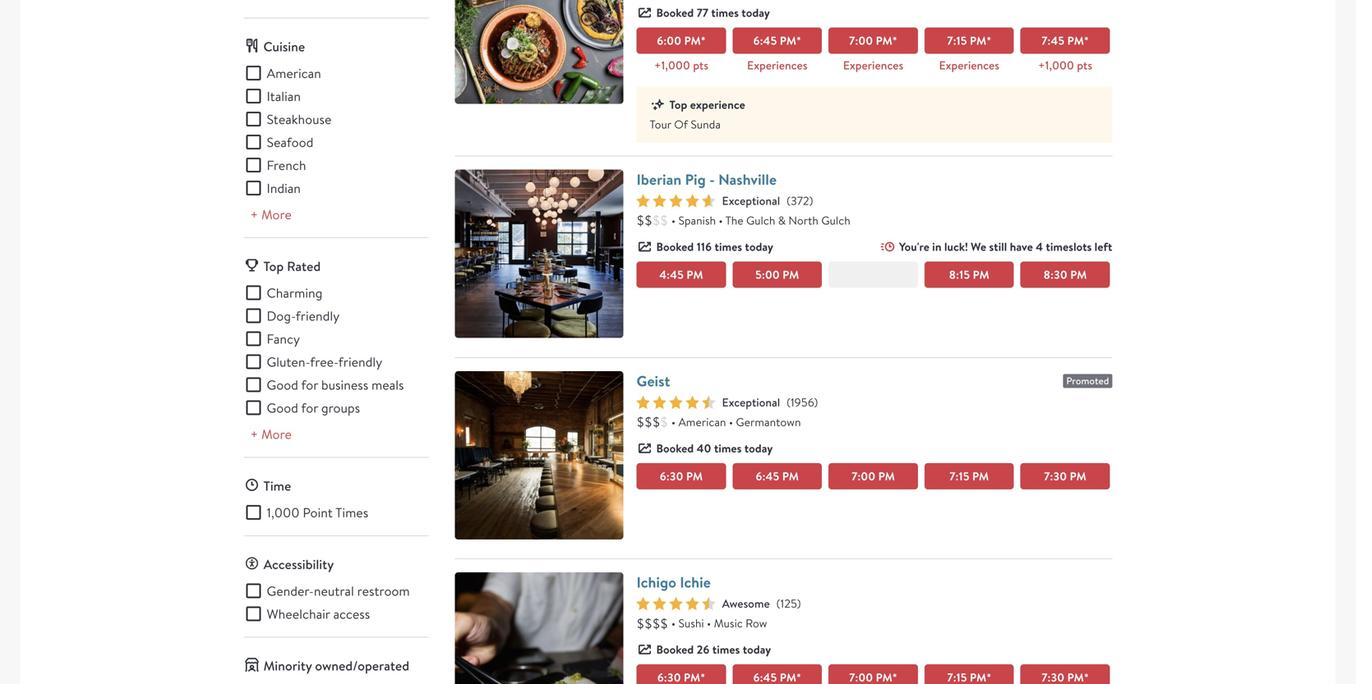 Task type: vqa. For each thing, say whether or not it's contained in the screenshot.
7:15 PM * PM
yes



Task type: locate. For each thing, give the bounding box(es) containing it.
luck!
[[944, 239, 968, 255]]

american up italian
[[267, 64, 321, 82]]

pm for 8:15 pm
[[973, 267, 990, 283]]

2 + more button from the top
[[244, 424, 298, 444]]

7:15 inside 7:15 pm link
[[950, 469, 970, 484]]

for left groups
[[301, 399, 318, 417]]

7:15 pm *
[[947, 33, 991, 48]]

seafood
[[267, 133, 313, 151]]

* for 7:00 pm *
[[892, 33, 897, 48]]

• left sushi
[[671, 616, 676, 631]]

1 vertical spatial 7:15
[[950, 469, 970, 484]]

pm inside 'link'
[[687, 267, 703, 283]]

friendly down charming
[[296, 307, 340, 325]]

tour of sunda
[[650, 117, 721, 132]]

7:00 pm link
[[829, 463, 918, 490]]

) inside exceptional ( 1956 )
[[814, 395, 818, 410]]

0 vertical spatial + more
[[250, 206, 292, 223]]

4.6 stars image
[[637, 396, 715, 409]]

6:30 pm
[[660, 469, 703, 484]]

+1,000 down 7:45
[[1038, 57, 1074, 73]]

times right 116
[[715, 239, 742, 255]]

2 more from the top
[[261, 426, 292, 443]]

$$$
[[637, 413, 660, 431]]

3 booked from the top
[[656, 441, 694, 456]]

$$
[[637, 212, 652, 229], [652, 212, 668, 229]]

exceptional up $$ $$ • spanish • the gulch & north gulch
[[722, 193, 780, 209]]

1 good from the top
[[267, 376, 298, 394]]

6:00 pm *
[[657, 33, 706, 48]]

0 vertical spatial 7:15
[[947, 33, 967, 48]]

1 horizontal spatial +1,000 pts
[[1038, 57, 1092, 73]]

booked
[[656, 5, 694, 20], [656, 239, 694, 255], [656, 441, 694, 456], [656, 642, 694, 658]]

0 vertical spatial american
[[267, 64, 321, 82]]

6:45 down booked 77 times today
[[753, 33, 777, 48]]

1 + from the top
[[250, 206, 258, 223]]

• right sushi
[[707, 616, 711, 631]]

pm for 5:00 pm
[[783, 267, 799, 283]]

1 horizontal spatial gulch
[[821, 213, 850, 228]]

more
[[261, 206, 292, 223], [261, 426, 292, 443]]

1 horizontal spatial +1,000
[[1038, 57, 1074, 73]]

7:15
[[947, 33, 967, 48], [950, 469, 970, 484]]

2 +1,000 pts from the left
[[1038, 57, 1092, 73]]

pm for 6:45 pm *
[[780, 33, 796, 48]]

$$$$
[[637, 615, 668, 632]]

1 horizontal spatial american
[[678, 414, 726, 430]]

( right awesome
[[777, 596, 780, 612]]

good for good for groups
[[267, 399, 298, 417]]

+1,000 pts down 7:45 pm *
[[1038, 57, 1092, 73]]

+ more button down 'good for groups'
[[244, 424, 298, 444]]

today for booked 40 times today
[[744, 441, 773, 456]]

more for top rated
[[261, 426, 292, 443]]

7:45
[[1042, 33, 1065, 48]]

steakhouse
[[267, 110, 332, 128]]

iberian pig - nashville
[[637, 169, 777, 190]]

)
[[809, 193, 813, 208], [814, 395, 818, 410], [797, 596, 801, 612]]

0 vertical spatial +
[[250, 206, 258, 223]]

* right 7:45
[[1084, 33, 1089, 48]]

1 vertical spatial good
[[267, 399, 298, 417]]

american
[[267, 64, 321, 82], [678, 414, 726, 430]]

2 + from the top
[[250, 426, 258, 443]]

1 vertical spatial )
[[814, 395, 818, 410]]

booked up 4:45
[[656, 239, 694, 255]]

0 vertical spatial good
[[267, 376, 298, 394]]

( inside exceptional ( 372 )
[[787, 193, 791, 208]]

4:45 pm
[[659, 267, 703, 283]]

1 for from the top
[[301, 376, 318, 394]]

the
[[725, 213, 743, 228]]

today down row
[[743, 642, 771, 658]]

1 horizontal spatial pts
[[1077, 57, 1092, 73]]

french
[[267, 156, 306, 174]]

) inside 'awesome ( 125 )'
[[797, 596, 801, 612]]

0 vertical spatial for
[[301, 376, 318, 394]]

1 vertical spatial (
[[787, 395, 791, 410]]

+
[[250, 206, 258, 223], [250, 426, 258, 443]]

7:15 for 7:15 pm
[[950, 469, 970, 484]]

2 pts from the left
[[1077, 57, 1092, 73]]

0 horizontal spatial top
[[263, 258, 284, 275]]

today down germantown
[[744, 441, 773, 456]]

pts down 6:00 pm *
[[693, 57, 708, 73]]

2 good from the top
[[267, 399, 298, 417]]

* down 77
[[701, 33, 706, 48]]

( up north
[[787, 193, 791, 208]]

6:30
[[660, 469, 683, 484]]

for for business
[[301, 376, 318, 394]]

1 vertical spatial top
[[263, 258, 284, 275]]

germantown
[[736, 414, 801, 430]]

+ more
[[250, 206, 292, 223], [250, 426, 292, 443]]

booked 77 times today
[[656, 5, 770, 20]]

friendly up business
[[338, 353, 382, 371]]

top experience
[[669, 97, 745, 113]]

you're
[[899, 239, 930, 255]]

( up germantown
[[787, 395, 791, 410]]

&
[[778, 213, 786, 228]]

1 +1,000 pts from the left
[[654, 57, 708, 73]]

7:15 for 7:15 pm *
[[947, 33, 967, 48]]

exceptional up germantown
[[722, 395, 780, 410]]

times
[[711, 5, 739, 20], [715, 239, 742, 255], [714, 441, 742, 456], [712, 642, 740, 658]]

0 vertical spatial (
[[787, 193, 791, 208]]

* left 7:00 pm *
[[796, 33, 801, 48]]

* for 7:15 pm *
[[986, 33, 991, 48]]

4.5 stars image
[[637, 598, 715, 611]]

2 $$ from the left
[[652, 212, 668, 229]]

2 experiences from the left
[[843, 57, 903, 73]]

exceptional for $$
[[722, 193, 780, 209]]

5 * from the left
[[1084, 33, 1089, 48]]

today up 5:00
[[745, 239, 773, 255]]

( for iberian pig - nashville
[[787, 193, 791, 208]]

2 +1,000 from the left
[[1038, 57, 1074, 73]]

0 vertical spatial exceptional
[[722, 193, 780, 209]]

0 vertical spatial 7:00
[[849, 33, 873, 48]]

gulch down exceptional ( 372 )
[[746, 213, 775, 228]]

2 horizontal spatial )
[[814, 395, 818, 410]]

+1,000 down 6:00
[[654, 57, 690, 73]]

tour
[[650, 117, 671, 132]]

in
[[932, 239, 942, 255]]

pm for 6:45 pm
[[782, 469, 799, 484]]

1 booked from the top
[[656, 5, 694, 20]]

2 exceptional from the top
[[722, 395, 780, 410]]

+1,000 for 7:45
[[1038, 57, 1074, 73]]

for for groups
[[301, 399, 318, 417]]

awesome
[[722, 596, 770, 612]]

ichigo ichie
[[637, 573, 711, 593]]

sunda
[[691, 117, 721, 132]]

1 vertical spatial exceptional
[[722, 395, 780, 410]]

free-
[[310, 353, 338, 371]]

5:00 pm
[[755, 267, 799, 283]]

* left 7:15 pm *
[[892, 33, 897, 48]]

for up 'good for groups'
[[301, 376, 318, 394]]

for
[[301, 376, 318, 394], [301, 399, 318, 417]]

1 vertical spatial american
[[678, 414, 726, 430]]

more down indian
[[261, 206, 292, 223]]

1 * from the left
[[701, 33, 706, 48]]

dog-
[[267, 307, 296, 325]]

times right 77
[[711, 5, 739, 20]]

pts for 6:00 pm
[[693, 57, 708, 73]]

0 vertical spatial top
[[669, 97, 687, 113]]

+ more down indian
[[250, 206, 292, 223]]

8:30 pm
[[1044, 267, 1087, 283]]

today for booked 26 times today
[[743, 642, 771, 658]]

more down 'good for groups'
[[261, 426, 292, 443]]

american inside $$$ $ • american • germantown
[[678, 414, 726, 430]]

gulch right north
[[821, 213, 850, 228]]

business
[[321, 376, 368, 394]]

+1,000 pts down 6:00 pm *
[[654, 57, 708, 73]]

a photo of iberian pig - nashville restaurant image
[[455, 170, 623, 338]]

2 booked from the top
[[656, 239, 694, 255]]

experiences down 7:15 pm *
[[939, 57, 999, 73]]

* left 7:45
[[986, 33, 991, 48]]

1 + more button from the top
[[244, 205, 298, 224]]

0 horizontal spatial experiences
[[747, 57, 807, 73]]

* for 6:00 pm *
[[701, 33, 706, 48]]

• left the
[[719, 213, 723, 228]]

4 * from the left
[[986, 33, 991, 48]]

pts down 7:45 pm *
[[1077, 57, 1092, 73]]

1 vertical spatial + more button
[[244, 424, 298, 444]]

times for 40
[[714, 441, 742, 456]]

cuisine
[[263, 38, 305, 55]]

left
[[1095, 239, 1112, 255]]

+ more for top rated
[[250, 426, 292, 443]]

1 more from the top
[[261, 206, 292, 223]]

1 + more from the top
[[250, 206, 292, 223]]

booked left 77
[[656, 5, 694, 20]]

today
[[742, 5, 770, 20], [745, 239, 773, 255], [744, 441, 773, 456], [743, 642, 771, 658]]

experiences down 7:00 pm *
[[843, 57, 903, 73]]

2 for from the top
[[301, 399, 318, 417]]

3 * from the left
[[892, 33, 897, 48]]

good
[[267, 376, 298, 394], [267, 399, 298, 417]]

+1,000 pts
[[654, 57, 708, 73], [1038, 57, 1092, 73]]

top up "of"
[[669, 97, 687, 113]]

1 horizontal spatial top
[[669, 97, 687, 113]]

minority
[[263, 657, 312, 675]]

0 vertical spatial 6:45
[[753, 33, 777, 48]]

restroom
[[357, 583, 410, 600]]

1 vertical spatial 7:00
[[852, 469, 876, 484]]

2 * from the left
[[796, 33, 801, 48]]

experiences for 6:45
[[747, 57, 807, 73]]

6:45 down germantown
[[756, 469, 779, 484]]

1 vertical spatial + more
[[250, 426, 292, 443]]

+ more for cuisine
[[250, 206, 292, 223]]

+ more button down indian
[[244, 205, 298, 224]]

1 horizontal spatial )
[[809, 193, 813, 208]]

0 horizontal spatial pts
[[693, 57, 708, 73]]

top left rated
[[263, 258, 284, 275]]

• right $
[[671, 414, 676, 430]]

+ for top rated
[[250, 426, 258, 443]]

2 vertical spatial )
[[797, 596, 801, 612]]

3 experiences from the left
[[939, 57, 999, 73]]

1 vertical spatial +
[[250, 426, 258, 443]]

7:15 pm
[[950, 469, 989, 484]]

) for iberian pig - nashville
[[809, 193, 813, 208]]

8:15
[[949, 267, 970, 283]]

6:45 pm link
[[733, 463, 822, 490]]

pm for 7:00 pm
[[878, 469, 895, 484]]

0 vertical spatial + more button
[[244, 205, 298, 224]]

2 horizontal spatial experiences
[[939, 57, 999, 73]]

top
[[669, 97, 687, 113], [263, 258, 284, 275]]

0 horizontal spatial +1,000 pts
[[654, 57, 708, 73]]

0 horizontal spatial gulch
[[746, 213, 775, 228]]

1 +1,000 from the left
[[654, 57, 690, 73]]

• up "booked 40 times today"
[[729, 414, 733, 430]]

booked left 26
[[656, 642, 694, 658]]

1 experiences from the left
[[747, 57, 807, 73]]

0 vertical spatial more
[[261, 206, 292, 223]]

1,000 point times
[[267, 504, 368, 521]]

(
[[787, 193, 791, 208], [787, 395, 791, 410], [777, 596, 780, 612]]

5:00 pm link
[[733, 262, 822, 288]]

* for 6:45 pm *
[[796, 33, 801, 48]]

experiences for 7:15
[[939, 57, 999, 73]]

pm inside 'link'
[[783, 267, 799, 283]]

4 booked from the top
[[656, 642, 694, 658]]

+ more button
[[244, 205, 298, 224], [244, 424, 298, 444]]

4:45
[[659, 267, 684, 283]]

booked for booked 116 times today
[[656, 239, 694, 255]]

2 + more from the top
[[250, 426, 292, 443]]

times for 77
[[711, 5, 739, 20]]

1 vertical spatial for
[[301, 399, 318, 417]]

125
[[780, 596, 797, 612]]

pts
[[693, 57, 708, 73], [1077, 57, 1092, 73]]

today up 6:45 pm *
[[742, 5, 770, 20]]

6:45 pm
[[756, 469, 799, 484]]

ichigo ichie link
[[637, 573, 711, 593]]

american up 40
[[678, 414, 726, 430]]

pm
[[684, 33, 701, 48], [780, 33, 796, 48], [876, 33, 892, 48], [970, 33, 986, 48], [1067, 33, 1084, 48], [687, 267, 703, 283], [783, 267, 799, 283], [973, 267, 990, 283], [1070, 267, 1087, 283], [686, 469, 703, 484], [782, 469, 799, 484], [878, 469, 895, 484], [972, 469, 989, 484], [1070, 469, 1086, 484]]

booked for booked 26 times today
[[656, 642, 694, 658]]

0 vertical spatial )
[[809, 193, 813, 208]]

experiences down 6:45 pm *
[[747, 57, 807, 73]]

( inside 'awesome ( 125 )'
[[777, 596, 780, 612]]

7:00
[[849, 33, 873, 48], [852, 469, 876, 484]]

friendly
[[296, 307, 340, 325], [338, 353, 382, 371]]

0 horizontal spatial +1,000
[[654, 57, 690, 73]]

• down 4.8 stars image
[[671, 213, 676, 228]]

exceptional
[[722, 193, 780, 209], [722, 395, 780, 410]]

cuisine group
[[244, 63, 429, 198]]

top rated
[[263, 258, 321, 275]]

1 exceptional from the top
[[722, 193, 780, 209]]

1 horizontal spatial experiences
[[843, 57, 903, 73]]

0 horizontal spatial )
[[797, 596, 801, 612]]

7:00 pm
[[852, 469, 895, 484]]

booked up 6:30
[[656, 441, 694, 456]]

times for 26
[[712, 642, 740, 658]]

music
[[714, 616, 743, 631]]

2 vertical spatial (
[[777, 596, 780, 612]]

exceptional ( 1956 )
[[722, 395, 818, 410]]

1 vertical spatial 6:45
[[756, 469, 779, 484]]

gender-neutral restroom
[[267, 583, 410, 600]]

5:00
[[755, 267, 780, 283]]

) inside exceptional ( 372 )
[[809, 193, 813, 208]]

$$$$ • sushi • music row
[[637, 615, 767, 632]]

times for 116
[[715, 239, 742, 255]]

times right 26
[[712, 642, 740, 658]]

+ more down 'good for groups'
[[250, 426, 292, 443]]

1 vertical spatial more
[[261, 426, 292, 443]]

0 horizontal spatial american
[[267, 64, 321, 82]]

6:45 pm *
[[753, 33, 801, 48]]

1 pts from the left
[[693, 57, 708, 73]]

times right 40
[[714, 441, 742, 456]]



Task type: describe. For each thing, give the bounding box(es) containing it.
still
[[989, 239, 1007, 255]]

accessibility
[[263, 556, 334, 574]]

2 gulch from the left
[[821, 213, 850, 228]]

groups
[[321, 399, 360, 417]]

booked 26 times today
[[656, 642, 771, 658]]

iberian
[[637, 169, 682, 190]]

more for cuisine
[[261, 206, 292, 223]]

+1,000 pts for 6:00
[[654, 57, 708, 73]]

experience
[[690, 97, 745, 113]]

exceptional for $
[[722, 395, 780, 410]]

1 vertical spatial friendly
[[338, 353, 382, 371]]

0 vertical spatial friendly
[[296, 307, 340, 325]]

a photo of ichigo ichie restaurant image
[[455, 573, 623, 685]]

+ more button for top rated
[[244, 424, 298, 444]]

1 gulch from the left
[[746, 213, 775, 228]]

4
[[1036, 239, 1043, 255]]

7:00 for 7:00 pm *
[[849, 33, 873, 48]]

good for groups
[[267, 399, 360, 417]]

1 $$ from the left
[[637, 212, 652, 229]]

116
[[697, 239, 712, 255]]

$
[[660, 413, 668, 431]]

booked for booked 40 times today
[[656, 441, 694, 456]]

77
[[697, 5, 709, 20]]

times
[[335, 504, 368, 521]]

have
[[1010, 239, 1033, 255]]

( inside exceptional ( 1956 )
[[787, 395, 791, 410]]

fancy
[[267, 330, 300, 348]]

promoted
[[1066, 374, 1109, 388]]

good for good for business meals
[[267, 376, 298, 394]]

40
[[697, 441, 711, 456]]

6:45 for 6:45 pm *
[[753, 33, 777, 48]]

pm for 7:30 pm
[[1070, 469, 1086, 484]]

booked 40 times today
[[656, 441, 773, 456]]

8:15 pm link
[[925, 262, 1014, 288]]

) for ichigo ichie
[[797, 596, 801, 612]]

meals
[[372, 376, 404, 394]]

-
[[709, 169, 715, 190]]

372
[[791, 193, 809, 208]]

4:45 pm link
[[637, 262, 726, 288]]

1,000
[[267, 504, 300, 521]]

pm for 7:15 pm *
[[970, 33, 986, 48]]

north
[[789, 213, 819, 228]]

+1,000 pts for 7:45
[[1038, 57, 1092, 73]]

point
[[303, 504, 333, 521]]

timeslots
[[1046, 239, 1092, 255]]

exceptional ( 372 )
[[722, 193, 813, 209]]

today for booked 77 times today
[[742, 5, 770, 20]]

top rated group
[[244, 283, 429, 418]]

neutral
[[314, 583, 354, 600]]

indian
[[267, 180, 301, 197]]

minority owned/operated
[[263, 657, 409, 675]]

pm for 7:00 pm *
[[876, 33, 892, 48]]

6:30 pm link
[[637, 463, 726, 490]]

owned/operated
[[315, 657, 409, 675]]

top for top rated
[[263, 258, 284, 275]]

a photo of geist restaurant image
[[455, 371, 623, 540]]

sushi
[[678, 616, 704, 631]]

7:30
[[1044, 469, 1067, 484]]

rated
[[287, 258, 321, 275]]

gender-
[[267, 583, 314, 600]]

accessibility group
[[244, 581, 429, 624]]

top for top experience
[[669, 97, 687, 113]]

pts for 7:45 pm
[[1077, 57, 1092, 73]]

time
[[263, 477, 291, 495]]

7:45 pm *
[[1042, 33, 1089, 48]]

+ more button for cuisine
[[244, 205, 298, 224]]

pm for 7:15 pm
[[972, 469, 989, 484]]

a photo of sunda new asian – nashville restaurant image
[[455, 0, 623, 104]]

geist
[[637, 371, 670, 391]]

ichigo
[[637, 573, 676, 593]]

pm for 8:30 pm
[[1070, 267, 1087, 283]]

pm for 7:45 pm *
[[1067, 33, 1084, 48]]

8:30
[[1044, 267, 1068, 283]]

4.8 stars image
[[637, 194, 715, 207]]

8:15 pm
[[949, 267, 990, 283]]

$$ $$ • spanish • the gulch & north gulch
[[637, 212, 850, 229]]

( for ichigo ichie
[[777, 596, 780, 612]]

pm for 4:45 pm
[[687, 267, 703, 283]]

american inside cuisine 'group'
[[267, 64, 321, 82]]

spanish
[[678, 213, 716, 228]]

7:30 pm link
[[1021, 463, 1110, 490]]

good for business meals
[[267, 376, 404, 394]]

pm for 6:00 pm *
[[684, 33, 701, 48]]

row
[[746, 616, 767, 631]]

geist link
[[637, 371, 670, 391]]

pm for 6:30 pm
[[686, 469, 703, 484]]

7:00 for 7:00 pm
[[852, 469, 876, 484]]

booked for booked 77 times today
[[656, 5, 694, 20]]

you're in luck! we still have 4 timeslots left
[[899, 239, 1112, 255]]

charming
[[267, 284, 323, 302]]

1956
[[791, 395, 814, 410]]

+1,000 for 6:00
[[654, 57, 690, 73]]

awesome ( 125 )
[[722, 596, 801, 612]]

gluten-free-friendly
[[267, 353, 382, 371]]

of
[[674, 117, 688, 132]]

26
[[697, 642, 710, 658]]

nashville
[[718, 169, 777, 190]]

pig
[[685, 169, 706, 190]]

7:00 pm *
[[849, 33, 897, 48]]

experiences for 7:00
[[843, 57, 903, 73]]

6:45 for 6:45 pm
[[756, 469, 779, 484]]

$$$ $ • american • germantown
[[637, 413, 801, 431]]

dog-friendly
[[267, 307, 340, 325]]

* for 7:45 pm *
[[1084, 33, 1089, 48]]

we
[[971, 239, 986, 255]]

wheelchair access
[[267, 606, 370, 623]]

booked 116 times today
[[656, 239, 773, 255]]

today for booked 116 times today
[[745, 239, 773, 255]]

gluten-
[[267, 353, 310, 371]]

wheelchair
[[267, 606, 330, 623]]

+ for cuisine
[[250, 206, 258, 223]]



